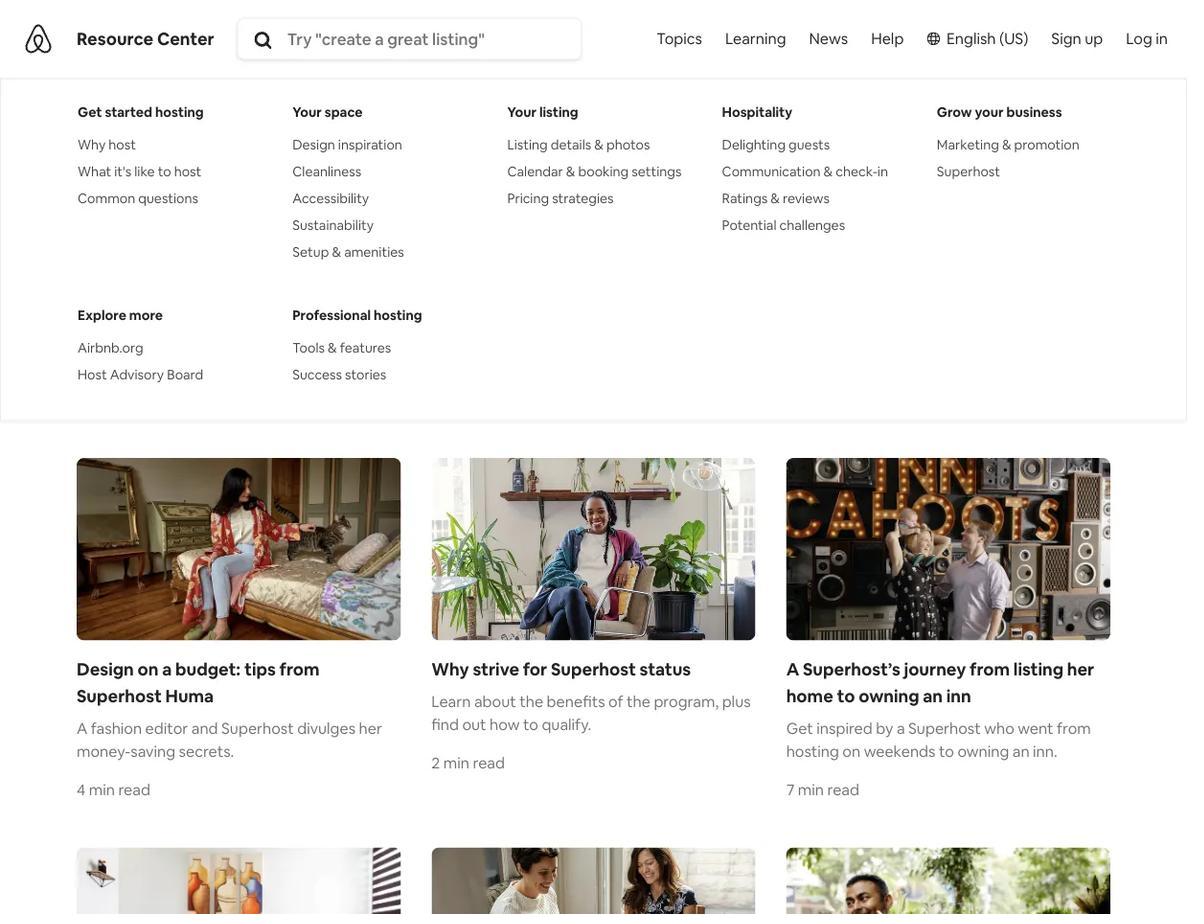Task type: describe. For each thing, give the bounding box(es) containing it.
saving
[[131, 742, 175, 762]]

a fashion editor and superhost divulges her money-saving secrets.
[[77, 719, 382, 762]]

why for why host
[[78, 136, 106, 153]]

superhost inside get inspired by a superhost who went from hosting on weekends to owning an inn.
[[909, 719, 981, 739]]

grow your business for leftmost grow your business link
[[224, 110, 365, 130]]

tools & features link
[[293, 338, 477, 357]]

listing details & photos link
[[508, 135, 692, 154]]

1 horizontal spatial grow your business link
[[937, 102, 1122, 121]]

marketing & promotion
[[937, 136, 1080, 153]]

it's
[[114, 162, 132, 180]]

editor
[[145, 719, 188, 739]]

ratings & reviews link
[[722, 188, 907, 208]]

setup & amenities link
[[293, 242, 477, 261]]

status.
[[77, 284, 129, 306]]

your space
[[293, 103, 363, 120]]

calendar & booking settings
[[508, 162, 682, 180]]

superhost inside superhost link
[[937, 162, 1001, 180]]

to inside a superhost's journey from listing her home to owning an inn
[[837, 685, 856, 708]]

from inside a superhost's journey from listing her home to owning an inn
[[970, 658, 1011, 681]]

challenges
[[780, 216, 846, 233]]

& for tools & features
[[328, 339, 337, 356]]

program,
[[654, 692, 719, 712]]

reviews
[[783, 189, 830, 207]]

fashion
[[91, 719, 142, 739]]

strategies
[[552, 189, 614, 207]]

hosting inside get inspired by a superhost who went from hosting on weekends to owning an inn.
[[787, 742, 840, 762]]

guests
[[789, 136, 830, 153]]

the inside discover the benefits of being a superhost and how to earn superhost status.
[[150, 257, 177, 280]]

money-
[[77, 742, 131, 762]]

get started hosting
[[78, 103, 204, 120]]

topics
[[657, 29, 703, 48]]

topics button
[[653, 0, 706, 81]]

grow for grow your business link to the right
[[937, 103, 973, 120]]

accessibility link
[[293, 188, 477, 208]]

advisory
[[110, 366, 164, 383]]

pricing
[[508, 189, 549, 207]]

superhost's
[[803, 658, 901, 681]]

sign
[[1052, 29, 1082, 48]]

2
[[432, 754, 440, 773]]

potential challenges link
[[722, 215, 907, 234]]

setup
[[293, 243, 329, 260]]

check-
[[836, 162, 878, 180]]

listing details & photos
[[508, 136, 650, 153]]

business for leftmost grow your business link
[[303, 110, 365, 130]]

plus
[[723, 692, 751, 712]]

who
[[985, 719, 1015, 739]]

& for setup & amenities
[[332, 243, 341, 260]]

and inside discover the benefits of being a superhost and how to earn superhost status.
[[418, 257, 448, 280]]

from inside design on a budget: tips from superhost huma
[[279, 658, 320, 681]]

strive
[[473, 658, 520, 681]]

read for design on a budget: tips from superhost huma
[[118, 780, 150, 800]]

hosting inside the get started hosting link
[[155, 103, 204, 120]]

setup & amenities
[[293, 243, 404, 260]]

news
[[810, 29, 849, 48]]

host advisory board link
[[78, 365, 262, 384]]

get started hosting link
[[78, 102, 262, 121]]

superhost up learn about the benefits of the program, plus find out how to qualify.
[[551, 658, 636, 681]]

get for get started hosting
[[78, 103, 102, 120]]

a inside discover the benefits of being a superhost and how to earn superhost status.
[[319, 257, 328, 280]]

& up calendar & booking settings link
[[595, 136, 604, 153]]

0 vertical spatial center
[[157, 28, 214, 50]]

15
[[77, 341, 93, 364]]

her inside a fashion editor and superhost divulges her money-saving secrets.
[[359, 719, 382, 739]]

why host link
[[78, 135, 262, 154]]

2 resource center link from the top
[[77, 110, 197, 130]]

success stories
[[293, 366, 387, 383]]

business for grow your business link to the right
[[1007, 103, 1063, 120]]

status
[[640, 658, 691, 681]]

what
[[78, 162, 111, 180]]

learn
[[432, 692, 471, 712]]

your listing
[[508, 103, 579, 120]]

host advisory board
[[78, 366, 204, 383]]

of inside discover the benefits of being a superhost and how to earn superhost status.
[[250, 257, 267, 280]]

in inside "link"
[[878, 162, 889, 180]]

1 vertical spatial center
[[147, 110, 197, 130]]

delighting guests link
[[722, 135, 907, 154]]

pricing strategies link
[[508, 188, 692, 208]]

superhost inside design on a budget: tips from superhost huma
[[77, 685, 162, 708]]

professional hosting
[[293, 306, 422, 324]]

grow your business for grow your business link to the right
[[937, 103, 1063, 120]]

& for communication & check-in
[[824, 162, 833, 180]]

huma
[[165, 685, 214, 708]]

host inside why host link
[[109, 136, 136, 153]]

hospitality link
[[722, 102, 907, 121]]

english (us) button
[[916, 0, 1040, 77]]

2 resource center from the top
[[77, 110, 197, 130]]

0 horizontal spatial listing
[[540, 103, 579, 120]]

your space link
[[293, 102, 477, 121]]

your for leftmost grow your business link
[[267, 110, 300, 130]]

settings
[[632, 162, 682, 180]]

hospitality
[[722, 103, 793, 120]]

an inside a superhost's journey from listing her home to owning an inn
[[923, 685, 943, 708]]

superhost inside a fashion editor and superhost divulges her money-saving secrets.
[[222, 719, 294, 739]]

airbnb.org
[[78, 339, 143, 356]]

from inside get inspired by a superhost who went from hosting on weekends to owning an inn.
[[1057, 719, 1092, 739]]

log
[[1127, 29, 1153, 48]]

your for your space
[[293, 103, 322, 120]]

out
[[462, 715, 487, 735]]

about
[[474, 692, 516, 712]]

articles
[[97, 341, 155, 364]]

explore more link
[[78, 305, 262, 325]]

english (us)
[[947, 29, 1029, 48]]

& for ratings & reviews
[[771, 189, 780, 207]]

professional
[[293, 306, 371, 324]]

min for design on a budget: tips from superhost huma
[[89, 780, 115, 800]]

to inside discover the benefits of being a superhost and how to earn superhost status.
[[489, 257, 506, 280]]

photos
[[607, 136, 650, 153]]

booking
[[579, 162, 629, 180]]

learning button
[[714, 0, 798, 77]]

2 resource from the top
[[77, 110, 144, 130]]

explore
[[78, 306, 126, 324]]

host inside what it's like to host link
[[174, 162, 202, 180]]

common
[[78, 189, 135, 207]]

read for a superhost's journey from listing her home to owning an inn
[[828, 780, 860, 800]]

being
[[270, 257, 315, 280]]

log in
[[1127, 29, 1169, 48]]

in inside button
[[1156, 29, 1169, 48]]

common questions
[[78, 189, 198, 207]]

4 min read
[[77, 780, 150, 800]]

communication & check-in
[[722, 162, 889, 180]]

calendar
[[508, 162, 563, 180]]

sustainability
[[293, 216, 374, 233]]

inn
[[947, 685, 972, 708]]



Task type: vqa. For each thing, say whether or not it's contained in the screenshot.
inspired
yes



Task type: locate. For each thing, give the bounding box(es) containing it.
common questions link
[[78, 188, 262, 208]]

benefits up explore more link
[[180, 257, 246, 280]]

how inside learn about the benefits of the program, plus find out how to qualify.
[[490, 715, 520, 735]]

get up "why host"
[[78, 103, 102, 120]]

1 vertical spatial resource center
[[77, 110, 197, 130]]

0 horizontal spatial an
[[923, 685, 943, 708]]

for
[[523, 658, 548, 681]]

your inside grow your business link
[[975, 103, 1004, 120]]

1 vertical spatial host
[[174, 162, 202, 180]]

up
[[1085, 29, 1104, 48]]

from up inn
[[970, 658, 1011, 681]]

marketing & promotion link
[[937, 135, 1122, 154]]

in right the log
[[1156, 29, 1169, 48]]

0 vertical spatial owning
[[859, 685, 920, 708]]

1 horizontal spatial business
[[1007, 103, 1063, 120]]

your listing link
[[508, 102, 692, 121]]

1 vertical spatial a
[[77, 719, 88, 739]]

center up the get started hosting link
[[157, 28, 214, 50]]

& down communication
[[771, 189, 780, 207]]

1 horizontal spatial her
[[1068, 658, 1095, 681]]

a woman with long dark hair sits on a bed with a gold bedspread while petting a cat. image
[[77, 458, 401, 641], [77, 458, 401, 641]]

a inside a fashion editor and superhost divulges her money-saving secrets.
[[77, 719, 88, 739]]

0 vertical spatial listing
[[540, 103, 579, 120]]

hosting up why host link
[[155, 103, 204, 120]]

design for design on a budget: tips from superhost huma
[[77, 658, 134, 681]]

details
[[551, 136, 592, 153]]

benefits inside learn about the benefits of the program, plus find out how to qualify.
[[547, 692, 605, 712]]

0 horizontal spatial benefits
[[180, 257, 246, 280]]

explore more
[[78, 306, 163, 324]]

listing
[[540, 103, 579, 120], [1014, 658, 1064, 681]]

0 horizontal spatial min
[[89, 780, 115, 800]]

an left inn
[[923, 685, 943, 708]]

get for get inspired by a superhost who went from hosting on weekends to owning an inn.
[[787, 719, 814, 739]]

why strive for superhost status
[[432, 658, 691, 681]]

business up marketing & promotion link
[[1007, 103, 1063, 120]]

how left 'earn'
[[451, 257, 485, 280]]

and inside a fashion editor and superhost divulges her money-saving secrets.
[[192, 719, 218, 739]]

benefits up "qualify."
[[547, 692, 605, 712]]

0 horizontal spatial from
[[279, 658, 320, 681]]

0 horizontal spatial business
[[303, 110, 365, 130]]

2 horizontal spatial hosting
[[787, 742, 840, 762]]

on down inspired
[[843, 742, 861, 762]]

1 vertical spatial hosting
[[374, 306, 422, 324]]

1 horizontal spatial grow your business
[[937, 103, 1063, 120]]

marketing
[[937, 136, 1000, 153]]

sustainability link
[[293, 215, 477, 234]]

1 horizontal spatial in
[[1156, 29, 1169, 48]]

a inside a superhost's journey from listing her home to owning an inn
[[787, 658, 800, 681]]

grow your business inside grow your business link
[[937, 103, 1063, 120]]

home
[[787, 685, 834, 708]]

7 min read
[[787, 780, 860, 800]]

superhost down what it's like to host link
[[77, 187, 266, 237]]

0 horizontal spatial a
[[77, 719, 88, 739]]

1 vertical spatial and
[[192, 719, 218, 739]]

from
[[279, 658, 320, 681], [970, 658, 1011, 681], [1057, 719, 1092, 739]]

your up marketing & promotion
[[975, 103, 1004, 120]]

0 horizontal spatial get
[[78, 103, 102, 120]]

& right setup
[[332, 243, 341, 260]]

resource center up "why host"
[[77, 110, 197, 130]]

0 vertical spatial in
[[1156, 29, 1169, 48]]

0 vertical spatial host
[[109, 136, 136, 153]]

min for a superhost's journey from listing her home to owning an inn
[[798, 780, 824, 800]]

1 vertical spatial how
[[490, 715, 520, 735]]

by
[[876, 719, 894, 739]]

1 horizontal spatial grow
[[937, 103, 973, 120]]

your up listing at the top left of the page
[[508, 103, 537, 120]]

a woman in a multi-colored jacket sits in a chair smiling at the camera. two potted plants are on either side of her. image
[[432, 458, 756, 641], [432, 458, 756, 641]]

1 vertical spatial benefits
[[547, 692, 605, 712]]

on left budget:
[[138, 658, 159, 681]]

1 horizontal spatial design
[[293, 136, 335, 153]]

a for a fashion editor and superhost divulges her money-saving secrets.
[[77, 719, 88, 739]]

inspiration
[[338, 136, 402, 153]]

from right tips
[[279, 658, 320, 681]]

1 vertical spatial listing
[[1014, 658, 1064, 681]]

1 vertical spatial why
[[432, 658, 469, 681]]

1 vertical spatial of
[[609, 692, 624, 712]]

her inside a superhost's journey from listing her home to owning an inn
[[1068, 658, 1095, 681]]

amenities
[[344, 243, 404, 260]]

1 horizontal spatial benefits
[[547, 692, 605, 712]]

1 horizontal spatial the
[[520, 692, 544, 712]]

learning
[[726, 29, 787, 48]]

of
[[250, 257, 267, 280], [609, 692, 624, 712]]

and right amenities at the left of the page
[[418, 257, 448, 280]]

1 resource from the top
[[77, 28, 154, 50]]

hosting up the tools & features link
[[374, 306, 422, 324]]

read for why strive for superhost status
[[473, 754, 505, 773]]

inn.
[[1034, 742, 1058, 762]]

a up huma
[[162, 658, 172, 681]]

potential
[[722, 216, 777, 233]]

why up the learn
[[432, 658, 469, 681]]

an inside get inspired by a superhost who went from hosting on weekends to owning an inn.
[[1013, 742, 1030, 762]]

0 vertical spatial on
[[138, 658, 159, 681]]

1 vertical spatial design
[[77, 658, 134, 681]]

0 horizontal spatial on
[[138, 658, 159, 681]]

0 vertical spatial benefits
[[180, 257, 246, 280]]

cleanliness
[[293, 162, 362, 180]]

to right weekends
[[939, 742, 955, 762]]

to left 'earn'
[[489, 257, 506, 280]]

1 horizontal spatial a
[[319, 257, 328, 280]]

1 horizontal spatial your
[[975, 103, 1004, 120]]

2 vertical spatial hosting
[[787, 742, 840, 762]]

discover the benefits of being a superhost and how to earn superhost status.
[[77, 257, 631, 306]]

min for why strive for superhost status
[[444, 754, 470, 773]]

your left space
[[267, 110, 300, 130]]

a superhost's journey from listing her home to owning an inn
[[787, 658, 1095, 708]]

of down why strive for superhost status
[[609, 692, 624, 712]]

an
[[923, 685, 943, 708], [1013, 742, 1030, 762]]

1 vertical spatial an
[[1013, 742, 1030, 762]]

calendar & booking settings link
[[508, 161, 692, 181]]

owning down who
[[958, 742, 1010, 762]]

owning inside get inspired by a superhost who went from hosting on weekends to owning an inn.
[[958, 742, 1010, 762]]

superhost down sustainability link
[[332, 257, 414, 280]]

0 horizontal spatial hosting
[[155, 103, 204, 120]]

to down superhost's
[[837, 685, 856, 708]]

questions
[[138, 189, 198, 207]]

design up cleanliness
[[293, 136, 335, 153]]

& for marketing & promotion
[[1003, 136, 1012, 153]]

min right 7
[[798, 780, 824, 800]]

1 vertical spatial resource
[[77, 110, 144, 130]]

1 horizontal spatial and
[[418, 257, 448, 280]]

1 horizontal spatial on
[[843, 742, 861, 762]]

to inside what it's like to host link
[[158, 162, 171, 180]]

2 horizontal spatial the
[[627, 692, 651, 712]]

2 horizontal spatial min
[[798, 780, 824, 800]]

1 horizontal spatial how
[[490, 715, 520, 735]]

started
[[105, 103, 152, 120]]

a up 'money-'
[[77, 719, 88, 739]]

0 horizontal spatial grow your business
[[224, 110, 365, 130]]

get inside get inspired by a superhost who went from hosting on weekends to owning an inn.
[[787, 719, 814, 739]]

pricing strategies
[[508, 189, 614, 207]]

grow
[[937, 103, 973, 120], [224, 110, 264, 130]]

a up home
[[787, 658, 800, 681]]

read right 7
[[828, 780, 860, 800]]

1 resource center link from the top
[[77, 28, 214, 50]]

1 horizontal spatial an
[[1013, 742, 1030, 762]]

0 horizontal spatial why
[[78, 136, 106, 153]]

0 vertical spatial get
[[78, 103, 102, 120]]

a for a superhost's journey from listing her home to owning an inn
[[787, 658, 800, 681]]

design up fashion
[[77, 658, 134, 681]]

what it's like to host
[[78, 162, 202, 180]]

superhost link
[[937, 161, 1122, 181]]

qualify.
[[542, 715, 592, 735]]

on
[[138, 658, 159, 681], [843, 742, 861, 762]]

listing up the details
[[540, 103, 579, 120]]

min right '2'
[[444, 754, 470, 773]]

0 vertical spatial her
[[1068, 658, 1095, 681]]

in down delighting guests "link"
[[878, 162, 889, 180]]

0 vertical spatial a
[[319, 257, 328, 280]]

4
[[77, 780, 86, 800]]

1 horizontal spatial of
[[609, 692, 624, 712]]

hosting inside professional hosting link
[[374, 306, 422, 324]]

a man and woman stand in front of a wall full of speakers and a sign that reads inn cahoots; the woman has a baby on her shoulders. image
[[787, 458, 1111, 641], [787, 458, 1111, 641]]

resource center up get started hosting
[[77, 28, 214, 50]]

superhost up secrets.
[[222, 719, 294, 739]]

0 horizontal spatial of
[[250, 257, 267, 280]]

how inside discover the benefits of being a superhost and how to earn superhost status.
[[451, 257, 485, 280]]

0 horizontal spatial the
[[150, 257, 177, 280]]

resource center link up "why host"
[[77, 110, 197, 130]]

to right like
[[158, 162, 171, 180]]

0 vertical spatial how
[[451, 257, 485, 280]]

2 vertical spatial a
[[897, 719, 906, 739]]

budget:
[[175, 658, 241, 681]]

journey
[[905, 658, 967, 681]]

1 horizontal spatial from
[[970, 658, 1011, 681]]

grow your business link
[[937, 102, 1122, 121], [224, 110, 365, 130]]

the down status
[[627, 692, 651, 712]]

divulges
[[297, 719, 356, 739]]

2 your from the left
[[508, 103, 537, 120]]

0 horizontal spatial design
[[77, 658, 134, 681]]

grow your business up marketing & promotion
[[937, 103, 1063, 120]]

0 horizontal spatial grow
[[224, 110, 264, 130]]

2 min read
[[432, 754, 505, 773]]

the down for
[[520, 692, 544, 712]]

why for why strive for superhost status
[[432, 658, 469, 681]]

business
[[1007, 103, 1063, 120], [303, 110, 365, 130]]

& inside "link"
[[824, 162, 833, 180]]

0 horizontal spatial a
[[162, 658, 172, 681]]

how down about
[[490, 715, 520, 735]]

resource center link
[[77, 28, 214, 50], [77, 110, 197, 130]]

of inside learn about the benefits of the program, plus find out how to qualify.
[[609, 692, 624, 712]]

1 your from the left
[[293, 103, 322, 120]]

0 vertical spatial of
[[250, 257, 267, 280]]

resource up "why host"
[[77, 110, 144, 130]]

inspired
[[817, 719, 873, 739]]

0 vertical spatial and
[[418, 257, 448, 280]]

secrets.
[[179, 742, 234, 762]]

resource up started
[[77, 28, 154, 50]]

communication
[[722, 162, 821, 180]]

1 horizontal spatial your
[[508, 103, 537, 120]]

cleanliness link
[[293, 161, 477, 181]]

a right being
[[319, 257, 328, 280]]

1 horizontal spatial a
[[787, 658, 800, 681]]

from up inn.
[[1057, 719, 1092, 739]]

1 vertical spatial a
[[162, 658, 172, 681]]

& left check-
[[824, 162, 833, 180]]

your for your listing
[[508, 103, 537, 120]]

sign up
[[1052, 29, 1104, 48]]

grow inside grow your business link
[[937, 103, 973, 120]]

owning up by
[[859, 685, 920, 708]]

0 vertical spatial resource
[[77, 28, 154, 50]]

host up the it's
[[109, 136, 136, 153]]

0 horizontal spatial your
[[267, 110, 300, 130]]

0 vertical spatial resource center
[[77, 28, 214, 50]]

discover
[[77, 257, 146, 280]]

a
[[787, 658, 800, 681], [77, 719, 88, 739]]

0 horizontal spatial owning
[[859, 685, 920, 708]]

Search text field
[[287, 28, 578, 50]]

0 vertical spatial why
[[78, 136, 106, 153]]

your left space
[[293, 103, 322, 120]]

1 horizontal spatial hosting
[[374, 306, 422, 324]]

resource
[[77, 28, 154, 50], [77, 110, 144, 130]]

1 horizontal spatial owning
[[958, 742, 1010, 762]]

her
[[1068, 658, 1095, 681], [359, 719, 382, 739]]

0 horizontal spatial read
[[118, 780, 150, 800]]

0 vertical spatial resource center link
[[77, 28, 214, 50]]

1 resource center from the top
[[77, 28, 214, 50]]

& up superhost link
[[1003, 136, 1012, 153]]

more
[[129, 306, 163, 324]]

superhost up fashion
[[77, 685, 162, 708]]

learn about the benefits of the program, plus find out how to qualify.
[[432, 692, 751, 735]]

grow up marketing
[[937, 103, 973, 120]]

& for calendar & booking settings
[[566, 162, 576, 180]]

a inside get inspired by a superhost who went from hosting on weekends to owning an inn.
[[897, 719, 906, 739]]

to inside learn about the benefits of the program, plus find out how to qualify.
[[523, 715, 539, 735]]

read
[[473, 754, 505, 773], [118, 780, 150, 800], [828, 780, 860, 800]]

grow your business link up marketing & promotion link
[[937, 102, 1122, 121]]

design for design inspiration
[[293, 136, 335, 153]]

0 horizontal spatial host
[[109, 136, 136, 153]]

superhost down inn
[[909, 719, 981, 739]]

1 vertical spatial in
[[878, 162, 889, 180]]

1 vertical spatial resource center link
[[77, 110, 197, 130]]

0 vertical spatial an
[[923, 685, 943, 708]]

host down why host link
[[174, 162, 202, 180]]

1 horizontal spatial host
[[174, 162, 202, 180]]

the up explore more link
[[150, 257, 177, 280]]

0 vertical spatial a
[[787, 658, 800, 681]]

1 horizontal spatial get
[[787, 719, 814, 739]]

grow up why host link
[[224, 110, 264, 130]]

0 horizontal spatial grow your business link
[[224, 110, 365, 130]]

read down out
[[473, 754, 505, 773]]

& down the details
[[566, 162, 576, 180]]

grow your business link up design inspiration
[[224, 110, 365, 130]]

host
[[109, 136, 136, 153], [174, 162, 202, 180]]

& right tools
[[328, 339, 337, 356]]

1 vertical spatial owning
[[958, 742, 1010, 762]]

min right 4
[[89, 780, 115, 800]]

0 horizontal spatial how
[[451, 257, 485, 280]]

center up why host link
[[147, 110, 197, 130]]

center
[[157, 28, 214, 50], [147, 110, 197, 130]]

hosting down inspired
[[787, 742, 840, 762]]

your for grow your business link to the right
[[975, 103, 1004, 120]]

design on a budget: tips from superhost huma
[[77, 658, 320, 708]]

1 horizontal spatial listing
[[1014, 658, 1064, 681]]

your
[[975, 103, 1004, 120], [267, 110, 300, 130]]

potential challenges
[[722, 216, 846, 233]]

an left inn.
[[1013, 742, 1030, 762]]

a right by
[[897, 719, 906, 739]]

on inside get inspired by a superhost who went from hosting on weekends to owning an inn.
[[843, 742, 861, 762]]

superhost down marketing
[[937, 162, 1001, 180]]

to inside get inspired by a superhost who went from hosting on weekends to owning an inn.
[[939, 742, 955, 762]]

0 horizontal spatial in
[[878, 162, 889, 180]]

2 horizontal spatial read
[[828, 780, 860, 800]]

of left being
[[250, 257, 267, 280]]

why host
[[78, 136, 136, 153]]

to
[[158, 162, 171, 180], [489, 257, 506, 280], [837, 685, 856, 708], [523, 715, 539, 735], [939, 742, 955, 762]]

1 vertical spatial get
[[787, 719, 814, 739]]

earn
[[510, 257, 545, 280]]

superhost right 'earn'
[[549, 257, 631, 280]]

to left "qualify."
[[523, 715, 539, 735]]

resource center link up get started hosting
[[77, 28, 214, 50]]

success stories link
[[293, 365, 477, 384]]

english
[[947, 29, 997, 48]]

listing inside a superhost's journey from listing her home to owning an inn
[[1014, 658, 1064, 681]]

benefits
[[180, 257, 246, 280], [547, 692, 605, 712]]

2 horizontal spatial a
[[897, 719, 906, 739]]

listing up the went on the right bottom
[[1014, 658, 1064, 681]]

why up what
[[78, 136, 106, 153]]

0 vertical spatial design
[[293, 136, 335, 153]]

design inside design on a budget: tips from superhost huma
[[77, 658, 134, 681]]

1 vertical spatial her
[[359, 719, 382, 739]]

owning
[[859, 685, 920, 708], [958, 742, 1010, 762]]

1 vertical spatial on
[[843, 742, 861, 762]]

and up secrets.
[[192, 719, 218, 739]]

0 horizontal spatial your
[[293, 103, 322, 120]]

1 horizontal spatial why
[[432, 658, 469, 681]]

7
[[787, 780, 795, 800]]

benefits inside discover the benefits of being a superhost and how to earn superhost status.
[[180, 257, 246, 280]]

get down home
[[787, 719, 814, 739]]

read down saving
[[118, 780, 150, 800]]

grow for leftmost grow your business link
[[224, 110, 264, 130]]

a inside design on a budget: tips from superhost huma
[[162, 658, 172, 681]]

owning inside a superhost's journey from listing her home to owning an inn
[[859, 685, 920, 708]]

airbnb.org link
[[78, 338, 262, 357]]

business up design inspiration
[[303, 110, 365, 130]]

on inside design on a budget: tips from superhost huma
[[138, 658, 159, 681]]

1 horizontal spatial min
[[444, 754, 470, 773]]

ratings
[[722, 189, 768, 207]]

delighting
[[722, 136, 786, 153]]

accessibility
[[293, 189, 369, 207]]

listing
[[508, 136, 548, 153]]

grow your business up design inspiration
[[224, 110, 365, 130]]

0 horizontal spatial and
[[192, 719, 218, 739]]



